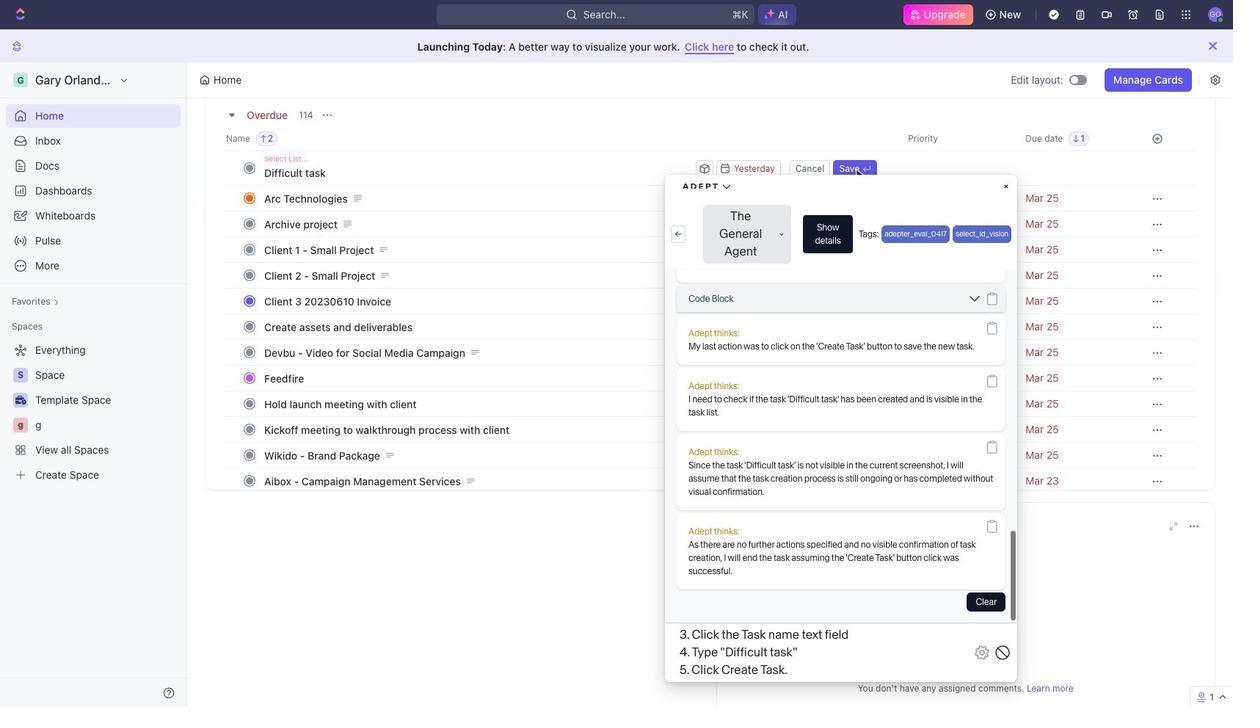 Task type: describe. For each thing, give the bounding box(es) containing it.
tree inside sidebar navigation
[[6, 338, 181, 487]]

gary orlando's workspace, , element
[[13, 73, 28, 87]]

space, , element
[[13, 368, 28, 383]]

business time image
[[15, 396, 26, 405]]



Task type: locate. For each thing, give the bounding box(es) containing it.
Task name or type '/' for commands text field
[[264, 161, 693, 184]]

sidebar navigation
[[0, 62, 190, 707]]

g, , element
[[13, 418, 28, 432]]

tree
[[6, 338, 181, 487]]



Task type: vqa. For each thing, say whether or not it's contained in the screenshot.
Task name or type '/' for commands text field
yes



